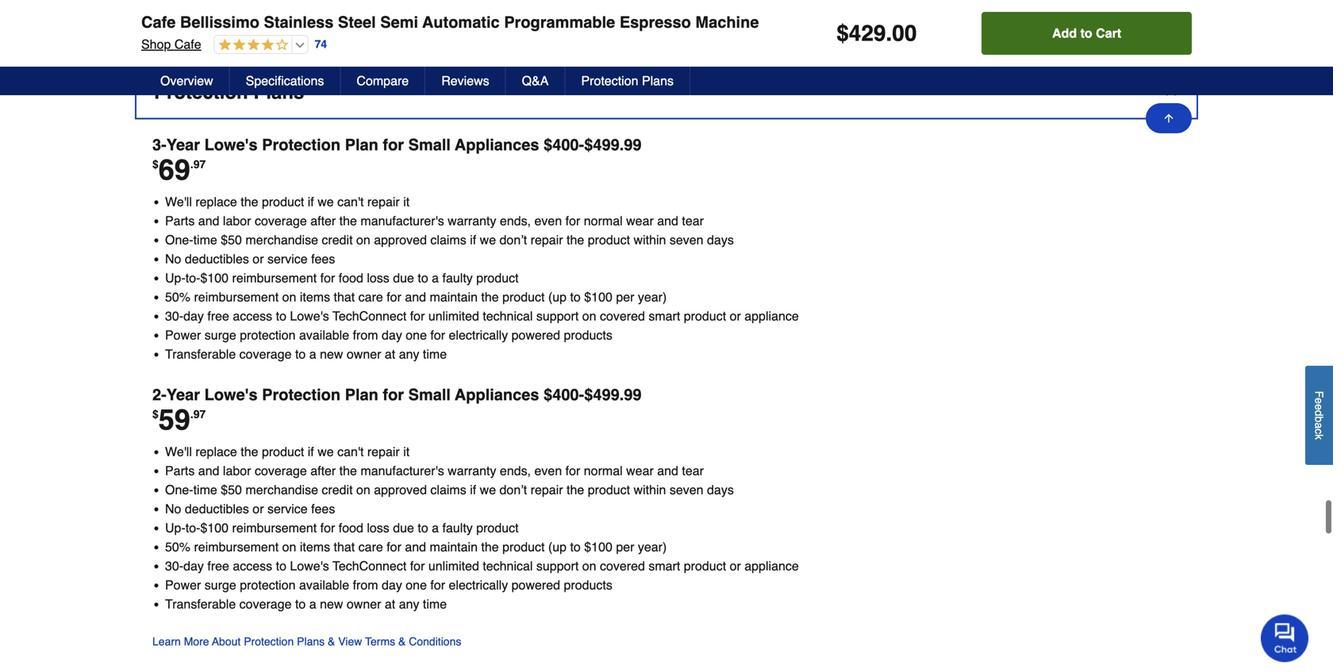 Task type: describe. For each thing, give the bounding box(es) containing it.
appliances for 69
[[455, 136, 539, 154]]

add to cart button
[[982, 12, 1192, 55]]

care for 69
[[359, 290, 383, 304]]

steel
[[338, 13, 376, 31]]

2 e from the top
[[1313, 404, 1326, 410]]

cafe bellissimo stainless steel semi automatic programmable espresso machine
[[141, 13, 759, 31]]

lowe's inside 2-year lowe's protection plan for small appliances $400-$499.99 $ 59 . 97
[[205, 386, 258, 404]]

no for 69
[[165, 252, 181, 266]]

protection for 69
[[240, 328, 296, 343]]

access for 69
[[233, 309, 272, 323]]

smart for 69
[[649, 309, 681, 323]]

plans down 4.1 stars image
[[254, 81, 304, 103]]

to inside button
[[1081, 26, 1093, 40]]

claims for 59
[[431, 483, 467, 497]]

2-year lowe's protection plan for small appliances $400-$499.99 $ 59 . 97
[[152, 386, 642, 437]]

terms
[[365, 635, 395, 648]]

even for 69
[[535, 214, 562, 228]]

year) for 69
[[638, 290, 667, 304]]

tear for 69
[[682, 214, 704, 228]]

transferable for 69
[[165, 347, 236, 362]]

one- for 69
[[165, 233, 193, 247]]

compare
[[357, 73, 409, 88]]

maintain for 59
[[430, 540, 478, 554]]

deductibles for 59
[[185, 502, 249, 516]]

c
[[1313, 429, 1326, 435]]

shop
[[141, 37, 171, 52]]

protection for learn more about protection plans & view terms & conditions
[[244, 635, 294, 648]]

reviews
[[442, 73, 490, 88]]

claims for 69
[[431, 233, 467, 247]]

59
[[159, 404, 190, 437]]

cart
[[1096, 26, 1122, 40]]

machine
[[696, 13, 759, 31]]

appliance for 59
[[745, 559, 799, 574]]

plans down the espresso
[[642, 73, 674, 88]]

one for 69
[[406, 328, 427, 343]]

compare button
[[341, 67, 426, 95]]

after for 59
[[311, 464, 336, 478]]

reviews button
[[426, 67, 506, 95]]

maintain for 69
[[430, 290, 478, 304]]

we'll replace the product if we can't repair it parts and labor coverage after the manufacturer's warranty ends, even for normal wear and tear one-time $50 merchandise credit on approved claims if we don't repair the product within seven days no deductibles or service fees up-to-$100 reimbursement for food loss due to a faulty product 50% reimbursement on items that care for and maintain the product (up to $100 per year) 30-day free access to lowe's techconnect for unlimited technical support on covered smart product or appliance power surge protection available from day one for electrically powered products transferable coverage to a new owner at any time for 59
[[165, 445, 799, 612]]

d
[[1313, 410, 1326, 417]]

can't for 59
[[337, 445, 364, 459]]

approved for 69
[[374, 233, 427, 247]]

arrow up image
[[1163, 112, 1176, 125]]

$ 429 . 00
[[837, 21, 917, 46]]

stainless
[[264, 13, 334, 31]]

ends, for 69
[[500, 214, 531, 228]]

appliances for 59
[[455, 386, 539, 404]]

labor for 69
[[223, 214, 251, 228]]

available for 69
[[299, 328, 349, 343]]

2 & from the left
[[399, 635, 406, 648]]

30- for 59
[[165, 559, 183, 574]]

we'll for 69
[[165, 194, 192, 209]]

up- for 59
[[165, 521, 186, 535]]

any for 69
[[399, 347, 420, 362]]

a inside button
[[1313, 423, 1326, 429]]

protection for 59
[[240, 578, 296, 593]]

smart for 59
[[649, 559, 681, 574]]

we'll for 59
[[165, 445, 192, 459]]

seven for 59
[[670, 483, 704, 497]]

0 vertical spatial .
[[886, 21, 893, 46]]

1 vertical spatial cafe
[[175, 37, 201, 52]]

conditions
[[409, 635, 462, 648]]

days for 59
[[707, 483, 734, 497]]

$50 for 69
[[221, 233, 242, 247]]

don't for 69
[[500, 233, 527, 247]]

support for 59
[[537, 559, 579, 574]]

0 horizontal spatial protection plans
[[154, 81, 304, 103]]

add to cart
[[1053, 26, 1122, 40]]

due for 69
[[393, 271, 414, 285]]

after for 69
[[311, 214, 336, 228]]

f e e d b a c k button
[[1306, 366, 1334, 465]]

food for 69
[[339, 271, 364, 285]]

to- for 69
[[186, 271, 200, 285]]

new for 59
[[320, 597, 343, 612]]

don't for 59
[[500, 483, 527, 497]]

semi
[[380, 13, 418, 31]]

0 vertical spatial cafe
[[141, 13, 176, 31]]

per for 59
[[616, 540, 635, 554]]

b
[[1313, 417, 1326, 423]]

69
[[159, 154, 190, 187]]

for inside '3-year lowe's protection plan for small appliances $400-$499.99 $ 69 . 97'
[[383, 136, 404, 154]]

about
[[212, 635, 241, 648]]

service for 59
[[268, 502, 308, 516]]

technical for 59
[[483, 559, 533, 574]]

add
[[1053, 26, 1077, 40]]

we'll replace the product if we can't repair it parts and labor coverage after the manufacturer's warranty ends, even for normal wear and tear one-time $50 merchandise credit on approved claims if we don't repair the product within seven days no deductibles or service fees up-to-$100 reimbursement for food loss due to a faulty product 50% reimbursement on items that care for and maintain the product (up to $100 per year) 30-day free access to lowe's techconnect for unlimited technical support on covered smart product or appliance power surge protection available from day one for electrically powered products transferable coverage to a new owner at any time for 69
[[165, 194, 799, 362]]

3-year lowe's protection plan for small appliances $400-$499.99 $ 69 . 97
[[152, 136, 642, 187]]

warranty for 59
[[448, 464, 497, 478]]

owner for 59
[[347, 597, 381, 612]]

f
[[1313, 391, 1326, 398]]

plans left view on the bottom left of the page
[[297, 635, 325, 648]]

q&a button
[[506, 67, 566, 95]]

replace for 59
[[196, 445, 237, 459]]

items for 69
[[300, 290, 330, 304]]

year for 69
[[167, 136, 200, 154]]

tear for 59
[[682, 464, 704, 478]]

f e e d b a c k
[[1313, 391, 1326, 440]]

$400- for 69
[[544, 136, 584, 154]]

per for 69
[[616, 290, 635, 304]]

days for 69
[[707, 233, 734, 247]]

97 for 59
[[193, 408, 206, 421]]

1 horizontal spatial protection plans
[[581, 73, 674, 88]]

q&a
[[522, 73, 549, 88]]

labor for 59
[[223, 464, 251, 478]]

any for 59
[[399, 597, 420, 612]]

year for 59
[[167, 386, 200, 404]]

approved for 59
[[374, 483, 427, 497]]

parts for 59
[[165, 464, 195, 478]]

429
[[849, 21, 886, 46]]

00
[[893, 21, 917, 46]]

specifications button
[[230, 67, 341, 95]]



Task type: vqa. For each thing, say whether or not it's contained in the screenshot.
the left 27
no



Task type: locate. For each thing, give the bounding box(es) containing it.
small inside '3-year lowe's protection plan for small appliances $400-$499.99 $ 69 . 97'
[[409, 136, 451, 154]]

chat invite button image
[[1261, 614, 1310, 662]]

1 vertical spatial $
[[152, 158, 159, 171]]

or
[[253, 252, 264, 266], [730, 309, 741, 323], [253, 502, 264, 516], [730, 559, 741, 574]]

1 can't from the top
[[337, 194, 364, 209]]

1 vertical spatial electrically
[[449, 578, 508, 593]]

0 vertical spatial even
[[535, 214, 562, 228]]

1 faulty from the top
[[443, 271, 473, 285]]

(up for 69
[[549, 290, 567, 304]]

0 vertical spatial faulty
[[443, 271, 473, 285]]

approved down 2-year lowe's protection plan for small appliances $400-$499.99 $ 59 . 97
[[374, 483, 427, 497]]

food
[[339, 271, 364, 285], [339, 521, 364, 535]]

protection plans
[[581, 73, 674, 88], [154, 81, 304, 103]]

0 vertical spatial care
[[359, 290, 383, 304]]

2 within from the top
[[634, 483, 666, 497]]

2 access from the top
[[233, 559, 272, 574]]

50% for 59
[[165, 540, 191, 554]]

1 ends, from the top
[[500, 214, 531, 228]]

from
[[353, 328, 378, 343], [353, 578, 378, 593]]

techconnect for 69
[[333, 309, 407, 323]]

. inside 2-year lowe's protection plan for small appliances $400-$499.99 $ 59 . 97
[[190, 408, 193, 421]]

2 small from the top
[[409, 386, 451, 404]]

overview button
[[144, 67, 230, 95]]

parts down 59
[[165, 464, 195, 478]]

covered
[[600, 309, 645, 323], [600, 559, 645, 574]]

espresso
[[620, 13, 691, 31]]

1 vertical spatial replace
[[196, 445, 237, 459]]

1 plan from the top
[[345, 136, 379, 154]]

0 vertical spatial at
[[385, 347, 396, 362]]

0 vertical spatial protection
[[240, 328, 296, 343]]

one- for 59
[[165, 483, 193, 497]]

we'll down 69
[[165, 194, 192, 209]]

1 support from the top
[[537, 309, 579, 323]]

2 owner from the top
[[347, 597, 381, 612]]

year inside 2-year lowe's protection plan for small appliances $400-$499.99 $ 59 . 97
[[167, 386, 200, 404]]

for
[[383, 136, 404, 154], [566, 214, 581, 228], [320, 271, 335, 285], [387, 290, 402, 304], [410, 309, 425, 323], [431, 328, 445, 343], [383, 386, 404, 404], [566, 464, 581, 478], [320, 521, 335, 535], [387, 540, 402, 554], [410, 559, 425, 574], [431, 578, 445, 593]]

1 vertical spatial free
[[207, 559, 229, 574]]

2 food from the top
[[339, 521, 364, 535]]

2 can't from the top
[[337, 445, 364, 459]]

0 vertical spatial one-
[[165, 233, 193, 247]]

power up 2-
[[165, 328, 201, 343]]

1 maintain from the top
[[430, 290, 478, 304]]

within for 59
[[634, 483, 666, 497]]

warranty for 69
[[448, 214, 497, 228]]

2 one- from the top
[[165, 483, 193, 497]]

to- for 59
[[186, 521, 200, 535]]

$499.99 inside '3-year lowe's protection plan for small appliances $400-$499.99 $ 69 . 97'
[[584, 136, 642, 154]]

0 vertical spatial transferable
[[165, 347, 236, 362]]

plan for 59
[[345, 386, 379, 404]]

on
[[356, 233, 371, 247], [282, 290, 296, 304], [582, 309, 597, 323], [356, 483, 371, 497], [282, 540, 296, 554], [582, 559, 597, 574]]

plan inside '3-year lowe's protection plan for small appliances $400-$499.99 $ 69 . 97'
[[345, 136, 379, 154]]

97 inside '3-year lowe's protection plan for small appliances $400-$499.99 $ 69 . 97'
[[193, 158, 206, 171]]

$499.99 for 69
[[584, 136, 642, 154]]

0 vertical spatial appliances
[[455, 136, 539, 154]]

year)
[[638, 290, 667, 304], [638, 540, 667, 554]]

. for 59
[[190, 408, 193, 421]]

0 vertical spatial new
[[320, 347, 343, 362]]

1 $400- from the top
[[544, 136, 584, 154]]

$ inside '3-year lowe's protection plan for small appliances $400-$499.99 $ 69 . 97'
[[152, 158, 159, 171]]

transferable up more on the left bottom of the page
[[165, 597, 236, 612]]

merchandise for 69
[[246, 233, 318, 247]]

one for 59
[[406, 578, 427, 593]]

0 vertical spatial $
[[837, 21, 849, 46]]

1 vertical spatial normal
[[584, 464, 623, 478]]

faulty for 69
[[443, 271, 473, 285]]

2 replace from the top
[[196, 445, 237, 459]]

0 vertical spatial don't
[[500, 233, 527, 247]]

can't for 69
[[337, 194, 364, 209]]

power for 69
[[165, 328, 201, 343]]

2 don't from the top
[[500, 483, 527, 497]]

3-
[[152, 136, 167, 154]]

1 vertical spatial merchandise
[[246, 483, 318, 497]]

1 vertical spatial after
[[311, 464, 336, 478]]

$ left 00
[[837, 21, 849, 46]]

techconnect
[[333, 309, 407, 323], [333, 559, 407, 574]]

1 techconnect from the top
[[333, 309, 407, 323]]

shop cafe
[[141, 37, 201, 52]]

protection inside '3-year lowe's protection plan for small appliances $400-$499.99 $ 69 . 97'
[[262, 136, 341, 154]]

1 merchandise from the top
[[246, 233, 318, 247]]

$50 for 59
[[221, 483, 242, 497]]

lowe's
[[205, 136, 258, 154], [290, 309, 329, 323], [205, 386, 258, 404], [290, 559, 329, 574]]

1 vertical spatial up-
[[165, 521, 186, 535]]

0 vertical spatial credit
[[322, 233, 353, 247]]

after
[[311, 214, 336, 228], [311, 464, 336, 478]]

1 available from the top
[[299, 328, 349, 343]]

1 30- from the top
[[165, 309, 183, 323]]

approved
[[374, 233, 427, 247], [374, 483, 427, 497]]

if
[[308, 194, 314, 209], [470, 233, 476, 247], [308, 445, 314, 459], [470, 483, 476, 497]]

. for 69
[[190, 158, 193, 171]]

programmable
[[504, 13, 615, 31]]

0 vertical spatial any
[[399, 347, 420, 362]]

$ down 2-
[[152, 408, 159, 421]]

it down '3-year lowe's protection plan for small appliances $400-$499.99 $ 69 . 97'
[[403, 194, 410, 209]]

1 vertical spatial $400-
[[544, 386, 584, 404]]

even for 59
[[535, 464, 562, 478]]

manufacturer's for 59
[[361, 464, 444, 478]]

the
[[241, 194, 258, 209], [340, 214, 357, 228], [567, 233, 585, 247], [481, 290, 499, 304], [241, 445, 258, 459], [340, 464, 357, 478], [567, 483, 585, 497], [481, 540, 499, 554]]

electrically for 59
[[449, 578, 508, 593]]

1 year) from the top
[[638, 290, 667, 304]]

automatic
[[423, 13, 500, 31]]

e
[[1313, 398, 1326, 404], [1313, 404, 1326, 410]]

1 replace from the top
[[196, 194, 237, 209]]

30-
[[165, 309, 183, 323], [165, 559, 183, 574]]

2 transferable from the top
[[165, 597, 236, 612]]

repair
[[367, 194, 400, 209], [531, 233, 563, 247], [367, 445, 400, 459], [531, 483, 563, 497]]

1 vertical spatial new
[[320, 597, 343, 612]]

2 $499.99 from the top
[[584, 386, 642, 404]]

1 vertical spatial one
[[406, 578, 427, 593]]

1 vertical spatial tear
[[682, 464, 704, 478]]

0 vertical spatial free
[[207, 309, 229, 323]]

2 covered from the top
[[600, 559, 645, 574]]

2 (up from the top
[[549, 540, 567, 554]]

1 that from the top
[[334, 290, 355, 304]]

1 one- from the top
[[165, 233, 193, 247]]

30- for 69
[[165, 309, 183, 323]]

1 powered from the top
[[512, 328, 561, 343]]

fees for 59
[[311, 502, 335, 516]]

0 vertical spatial $499.99
[[584, 136, 642, 154]]

ends,
[[500, 214, 531, 228], [500, 464, 531, 478]]

1 vertical spatial that
[[334, 540, 355, 554]]

deductibles for 69
[[185, 252, 249, 266]]

at for 59
[[385, 597, 396, 612]]

1 covered from the top
[[600, 309, 645, 323]]

0 vertical spatial access
[[233, 309, 272, 323]]

0 vertical spatial small
[[409, 136, 451, 154]]

e up d
[[1313, 398, 1326, 404]]

and
[[198, 214, 219, 228], [658, 214, 679, 228], [405, 290, 426, 304], [198, 464, 219, 478], [658, 464, 679, 478], [405, 540, 426, 554]]

it for 69
[[403, 194, 410, 209]]

warranty
[[448, 214, 497, 228], [448, 464, 497, 478]]

1 (up from the top
[[549, 290, 567, 304]]

0 vertical spatial to-
[[186, 271, 200, 285]]

one
[[406, 328, 427, 343], [406, 578, 427, 593]]

2 parts from the top
[[165, 464, 195, 478]]

owner up 2-year lowe's protection plan for small appliances $400-$499.99 $ 59 . 97
[[347, 347, 381, 362]]

2 $400- from the top
[[544, 386, 584, 404]]

1 free from the top
[[207, 309, 229, 323]]

0 vertical spatial power
[[165, 328, 201, 343]]

claims
[[431, 233, 467, 247], [431, 483, 467, 497]]

a
[[432, 271, 439, 285], [309, 347, 316, 362], [1313, 423, 1326, 429], [432, 521, 439, 535], [309, 597, 316, 612]]

1 vertical spatial loss
[[367, 521, 390, 535]]

1 vertical spatial labor
[[223, 464, 251, 478]]

1 vertical spatial techconnect
[[333, 559, 407, 574]]

$499.99 for 59
[[584, 386, 642, 404]]

$400- inside '3-year lowe's protection plan for small appliances $400-$499.99 $ 69 . 97'
[[544, 136, 584, 154]]

we
[[318, 194, 334, 209], [480, 233, 496, 247], [318, 445, 334, 459], [480, 483, 496, 497]]

2 plan from the top
[[345, 386, 379, 404]]

cafe up shop
[[141, 13, 176, 31]]

1 protection from the top
[[240, 328, 296, 343]]

1 vertical spatial $50
[[221, 483, 242, 497]]

manufacturer's down '3-year lowe's protection plan for small appliances $400-$499.99 $ 69 . 97'
[[361, 214, 444, 228]]

1 new from the top
[[320, 347, 343, 362]]

technical
[[483, 309, 533, 323], [483, 559, 533, 574]]

1 50% from the top
[[165, 290, 191, 304]]

free
[[207, 309, 229, 323], [207, 559, 229, 574]]

0 vertical spatial technical
[[483, 309, 533, 323]]

2 appliance from the top
[[745, 559, 799, 574]]

power for 59
[[165, 578, 201, 593]]

appliances inside 2-year lowe's protection plan for small appliances $400-$499.99 $ 59 . 97
[[455, 386, 539, 404]]

small
[[409, 136, 451, 154], [409, 386, 451, 404]]

0 vertical spatial replace
[[196, 194, 237, 209]]

0 vertical spatial electrically
[[449, 328, 508, 343]]

one- down 69
[[165, 233, 193, 247]]

2 credit from the top
[[322, 483, 353, 497]]

2 normal from the top
[[584, 464, 623, 478]]

1 normal from the top
[[584, 214, 623, 228]]

1 vertical spatial products
[[564, 578, 613, 593]]

0 vertical spatial deductibles
[[185, 252, 249, 266]]

manufacturer's
[[361, 214, 444, 228], [361, 464, 444, 478]]

ends, for 59
[[500, 464, 531, 478]]

days
[[707, 233, 734, 247], [707, 483, 734, 497]]

cafe right shop
[[175, 37, 201, 52]]

plan
[[345, 136, 379, 154], [345, 386, 379, 404]]

0 vertical spatial claims
[[431, 233, 467, 247]]

1 year from the top
[[167, 136, 200, 154]]

fees
[[311, 252, 335, 266], [311, 502, 335, 516]]

free for 69
[[207, 309, 229, 323]]

$400-
[[544, 136, 584, 154], [544, 386, 584, 404]]

2 ends, from the top
[[500, 464, 531, 478]]

1 parts from the top
[[165, 214, 195, 228]]

protection for 3-year lowe's protection plan for small appliances $400-$499.99 $ 69 . 97
[[262, 136, 341, 154]]

protection
[[240, 328, 296, 343], [240, 578, 296, 593]]

wear for 59
[[626, 464, 654, 478]]

protection plans button
[[566, 67, 691, 95], [137, 68, 1197, 118]]

2 year from the top
[[167, 386, 200, 404]]

normal
[[584, 214, 623, 228], [584, 464, 623, 478]]

lowe's inside '3-year lowe's protection plan for small appliances $400-$499.99 $ 69 . 97'
[[205, 136, 258, 154]]

support
[[537, 309, 579, 323], [537, 559, 579, 574]]

1 vertical spatial food
[[339, 521, 364, 535]]

support for 69
[[537, 309, 579, 323]]

that for 69
[[334, 290, 355, 304]]

1 vertical spatial (up
[[549, 540, 567, 554]]

1 vertical spatial .
[[190, 158, 193, 171]]

2 vertical spatial $
[[152, 408, 159, 421]]

any up conditions on the left of page
[[399, 597, 420, 612]]

plan inside 2-year lowe's protection plan for small appliances $400-$499.99 $ 59 . 97
[[345, 386, 379, 404]]

(up
[[549, 290, 567, 304], [549, 540, 567, 554]]

0 vertical spatial labor
[[223, 214, 251, 228]]

1 we'll replace the product if we can't repair it parts and labor coverage after the manufacturer's warranty ends, even for normal wear and tear one-time $50 merchandise credit on approved claims if we don't repair the product within seven days no deductibles or service fees up-to-$100 reimbursement for food loss due to a faulty product 50% reimbursement on items that care for and maintain the product (up to $100 per year) 30-day free access to lowe's techconnect for unlimited technical support on covered smart product or appliance power surge protection available from day one for electrically powered products transferable coverage to a new owner at any time from the top
[[165, 194, 799, 362]]

it down 2-year lowe's protection plan for small appliances $400-$499.99 $ 59 . 97
[[403, 445, 410, 459]]

1 claims from the top
[[431, 233, 467, 247]]

within for 69
[[634, 233, 666, 247]]

owner for 69
[[347, 347, 381, 362]]

0 vertical spatial maintain
[[430, 290, 478, 304]]

tear
[[682, 214, 704, 228], [682, 464, 704, 478]]

protection plans down 4.1 stars image
[[154, 81, 304, 103]]

normal for 59
[[584, 464, 623, 478]]

merchandise for 59
[[246, 483, 318, 497]]

power
[[165, 328, 201, 343], [165, 578, 201, 593]]

2 no from the top
[[165, 502, 181, 516]]

1 products from the top
[[564, 328, 613, 343]]

surge for 69
[[205, 328, 236, 343]]

1 up- from the top
[[165, 271, 186, 285]]

0 vertical spatial within
[[634, 233, 666, 247]]

$499.99 inside 2-year lowe's protection plan for small appliances $400-$499.99 $ 59 . 97
[[584, 386, 642, 404]]

1 credit from the top
[[322, 233, 353, 247]]

0 vertical spatial ends,
[[500, 214, 531, 228]]

access for 59
[[233, 559, 272, 574]]

2-
[[152, 386, 167, 404]]

2 at from the top
[[385, 597, 396, 612]]

1 items from the top
[[300, 290, 330, 304]]

1 vertical spatial owner
[[347, 597, 381, 612]]

2 techconnect from the top
[[333, 559, 407, 574]]

more
[[184, 635, 209, 648]]

surge
[[205, 328, 236, 343], [205, 578, 236, 593]]

& right terms
[[399, 635, 406, 648]]

owner up view on the bottom left of the page
[[347, 597, 381, 612]]

up-
[[165, 271, 186, 285], [165, 521, 186, 535]]

2 claims from the top
[[431, 483, 467, 497]]

per
[[616, 290, 635, 304], [616, 540, 635, 554]]

1 & from the left
[[328, 635, 335, 648]]

transferable
[[165, 347, 236, 362], [165, 597, 236, 612]]

1 vertical spatial year
[[167, 386, 200, 404]]

2 that from the top
[[334, 540, 355, 554]]

it
[[403, 194, 410, 209], [403, 445, 410, 459]]

97 right 69
[[193, 158, 206, 171]]

power up more on the left bottom of the page
[[165, 578, 201, 593]]

chevron up image
[[1164, 85, 1180, 100]]

1 vertical spatial wear
[[626, 464, 654, 478]]

parts for 69
[[165, 214, 195, 228]]

small for 69
[[409, 136, 451, 154]]

1 vertical spatial no
[[165, 502, 181, 516]]

0 vertical spatial appliance
[[745, 309, 799, 323]]

manufacturer's for 69
[[361, 214, 444, 228]]

free for 59
[[207, 559, 229, 574]]

1 appliance from the top
[[745, 309, 799, 323]]

even
[[535, 214, 562, 228], [535, 464, 562, 478]]

1 vertical spatial fees
[[311, 502, 335, 516]]

from for 69
[[353, 328, 378, 343]]

1 vertical spatial appliances
[[455, 386, 539, 404]]

$ inside 2-year lowe's protection plan for small appliances $400-$499.99 $ 59 . 97
[[152, 408, 159, 421]]

care
[[359, 290, 383, 304], [359, 540, 383, 554]]

learn more about protection plans & view terms & conditions
[[152, 635, 462, 648]]

50% for 69
[[165, 290, 191, 304]]

97 right 59
[[193, 408, 206, 421]]

1 vertical spatial year)
[[638, 540, 667, 554]]

2 unlimited from the top
[[429, 559, 479, 574]]

we'll replace the product if we can't repair it parts and labor coverage after the manufacturer's warranty ends, even for normal wear and tear one-time $50 merchandise credit on approved claims if we don't repair the product within seven days no deductibles or service fees up-to-$100 reimbursement for food loss due to a faulty product 50% reimbursement on items that care for and maintain the product (up to $100 per year) 30-day free access to lowe's techconnect for unlimited technical support on covered smart product or appliance power surge protection available from day one for electrically powered products transferable coverage to a new owner at any time
[[165, 194, 799, 362], [165, 445, 799, 612]]

fees for 69
[[311, 252, 335, 266]]

to-
[[186, 271, 200, 285], [186, 521, 200, 535]]

2 technical from the top
[[483, 559, 533, 574]]

bellissimo
[[180, 13, 260, 31]]

technical for 69
[[483, 309, 533, 323]]

2 power from the top
[[165, 578, 201, 593]]

due for 59
[[393, 521, 414, 535]]

0 vertical spatial approved
[[374, 233, 427, 247]]

1 vertical spatial it
[[403, 445, 410, 459]]

2 merchandise from the top
[[246, 483, 318, 497]]

1 loss from the top
[[367, 271, 390, 285]]

4.1 stars image
[[215, 38, 289, 53]]

plans
[[642, 73, 674, 88], [254, 81, 304, 103], [297, 635, 325, 648]]

0 vertical spatial year)
[[638, 290, 667, 304]]

1 owner from the top
[[347, 347, 381, 362]]

protection inside 2-year lowe's protection plan for small appliances $400-$499.99 $ 59 . 97
[[262, 386, 341, 404]]

1 vertical spatial due
[[393, 521, 414, 535]]

k
[[1313, 435, 1326, 440]]

manufacturer's down 2-year lowe's protection plan for small appliances $400-$499.99 $ 59 . 97
[[361, 464, 444, 478]]

$400- inside 2-year lowe's protection plan for small appliances $400-$499.99 $ 59 . 97
[[544, 386, 584, 404]]

0 vertical spatial warranty
[[448, 214, 497, 228]]

$499.99
[[584, 136, 642, 154], [584, 386, 642, 404]]

view
[[338, 635, 362, 648]]

2 wear from the top
[[626, 464, 654, 478]]

learn
[[152, 635, 181, 648]]

coverage
[[255, 214, 307, 228], [239, 347, 292, 362], [255, 464, 307, 478], [239, 597, 292, 612]]

2 new from the top
[[320, 597, 343, 612]]

credit for 59
[[322, 483, 353, 497]]

1 vertical spatial at
[[385, 597, 396, 612]]

1 horizontal spatial &
[[399, 635, 406, 648]]

0 vertical spatial powered
[[512, 328, 561, 343]]

1 vertical spatial any
[[399, 597, 420, 612]]

we'll down 59
[[165, 445, 192, 459]]

seven for 69
[[670, 233, 704, 247]]

2 we'll from the top
[[165, 445, 192, 459]]

0 vertical spatial surge
[[205, 328, 236, 343]]

faulty for 59
[[443, 521, 473, 535]]

wear for 69
[[626, 214, 654, 228]]

approved down '3-year lowe's protection plan for small appliances $400-$499.99 $ 69 . 97'
[[374, 233, 427, 247]]

unlimited for 69
[[429, 309, 479, 323]]

2 days from the top
[[707, 483, 734, 497]]

1 vertical spatial from
[[353, 578, 378, 593]]

no for 59
[[165, 502, 181, 516]]

for inside 2-year lowe's protection plan for small appliances $400-$499.99 $ 59 . 97
[[383, 386, 404, 404]]

products
[[564, 328, 613, 343], [564, 578, 613, 593]]

1 we'll from the top
[[165, 194, 192, 209]]

$ for 69
[[152, 158, 159, 171]]

normal for 69
[[584, 214, 623, 228]]

1 vertical spatial 50%
[[165, 540, 191, 554]]

1 vertical spatial credit
[[322, 483, 353, 497]]

1 food from the top
[[339, 271, 364, 285]]

1 vertical spatial parts
[[165, 464, 195, 478]]

0 vertical spatial techconnect
[[333, 309, 407, 323]]

0 vertical spatial food
[[339, 271, 364, 285]]

plan for 69
[[345, 136, 379, 154]]

0 vertical spatial items
[[300, 290, 330, 304]]

loss
[[367, 271, 390, 285], [367, 521, 390, 535]]

1 within from the top
[[634, 233, 666, 247]]

(up for 59
[[549, 540, 567, 554]]

2 50% from the top
[[165, 540, 191, 554]]

powered for 59
[[512, 578, 561, 593]]

0 vertical spatial 97
[[193, 158, 206, 171]]

don't
[[500, 233, 527, 247], [500, 483, 527, 497]]

2 it from the top
[[403, 445, 410, 459]]

1 any from the top
[[399, 347, 420, 362]]

1 vertical spatial smart
[[649, 559, 681, 574]]

1 deductibles from the top
[[185, 252, 249, 266]]

transferable up 2-
[[165, 347, 236, 362]]

0 vertical spatial (up
[[549, 290, 567, 304]]

at up 2-year lowe's protection plan for small appliances $400-$499.99 $ 59 . 97
[[385, 347, 396, 362]]

1 vertical spatial approved
[[374, 483, 427, 497]]

specifications
[[246, 73, 324, 88]]

2 30- from the top
[[165, 559, 183, 574]]

0 vertical spatial merchandise
[[246, 233, 318, 247]]

at for 69
[[385, 347, 396, 362]]

any up 2-year lowe's protection plan for small appliances $400-$499.99 $ 59 . 97
[[399, 347, 420, 362]]

appliance
[[745, 309, 799, 323], [745, 559, 799, 574]]

2 powered from the top
[[512, 578, 561, 593]]

wear
[[626, 214, 654, 228], [626, 464, 654, 478]]

1 vertical spatial unlimited
[[429, 559, 479, 574]]

service
[[268, 252, 308, 266], [268, 502, 308, 516]]

1 e from the top
[[1313, 398, 1326, 404]]

transferable for 59
[[165, 597, 236, 612]]

overview
[[160, 73, 213, 88]]

1 it from the top
[[403, 194, 410, 209]]

loss for 59
[[367, 521, 390, 535]]

2 warranty from the top
[[448, 464, 497, 478]]

2 approved from the top
[[374, 483, 427, 497]]

0 vertical spatial normal
[[584, 214, 623, 228]]

2 loss from the top
[[367, 521, 390, 535]]

& left view on the bottom left of the page
[[328, 635, 335, 648]]

74
[[315, 38, 327, 51]]

2 up- from the top
[[165, 521, 186, 535]]

2 seven from the top
[[670, 483, 704, 497]]

one-
[[165, 233, 193, 247], [165, 483, 193, 497]]

can't down '3-year lowe's protection plan for small appliances $400-$499.99 $ 69 . 97'
[[337, 194, 364, 209]]

small for 59
[[409, 386, 451, 404]]

electrically
[[449, 328, 508, 343], [449, 578, 508, 593]]

0 vertical spatial products
[[564, 328, 613, 343]]

. inside '3-year lowe's protection plan for small appliances $400-$499.99 $ 69 . 97'
[[190, 158, 193, 171]]

2 tear from the top
[[682, 464, 704, 478]]

1 vertical spatial items
[[300, 540, 330, 554]]

at up terms
[[385, 597, 396, 612]]

0 vertical spatial days
[[707, 233, 734, 247]]

small inside 2-year lowe's protection plan for small appliances $400-$499.99 $ 59 . 97
[[409, 386, 451, 404]]

1 seven from the top
[[670, 233, 704, 247]]

seven
[[670, 233, 704, 247], [670, 483, 704, 497]]

one up 2-year lowe's protection plan for small appliances $400-$499.99 $ 59 . 97
[[406, 328, 427, 343]]

1 service from the top
[[268, 252, 308, 266]]

0 vertical spatial smart
[[649, 309, 681, 323]]

1 vertical spatial one-
[[165, 483, 193, 497]]

unlimited
[[429, 309, 479, 323], [429, 559, 479, 574]]

new for 69
[[320, 347, 343, 362]]

food for 59
[[339, 521, 364, 535]]

2 electrically from the top
[[449, 578, 508, 593]]

parts down 69
[[165, 214, 195, 228]]

care for 59
[[359, 540, 383, 554]]

year inside '3-year lowe's protection plan for small appliances $400-$499.99 $ 69 . 97'
[[167, 136, 200, 154]]

credit
[[322, 233, 353, 247], [322, 483, 353, 497]]

1 appliances from the top
[[455, 136, 539, 154]]

cafe
[[141, 13, 176, 31], [175, 37, 201, 52]]

1 vertical spatial even
[[535, 464, 562, 478]]

1 even from the top
[[535, 214, 562, 228]]

1 $50 from the top
[[221, 233, 242, 247]]

loss for 69
[[367, 271, 390, 285]]

credit for 69
[[322, 233, 353, 247]]

replace for 69
[[196, 194, 237, 209]]

0 vertical spatial after
[[311, 214, 336, 228]]

2 from from the top
[[353, 578, 378, 593]]

protection plans down the espresso
[[581, 73, 674, 88]]

appliances inside '3-year lowe's protection plan for small appliances $400-$499.99 $ 69 . 97'
[[455, 136, 539, 154]]

1 care from the top
[[359, 290, 383, 304]]

parts
[[165, 214, 195, 228], [165, 464, 195, 478]]

0 vertical spatial we'll
[[165, 194, 192, 209]]

day
[[183, 309, 204, 323], [382, 328, 402, 343], [183, 559, 204, 574], [382, 578, 402, 593]]

$ down 3-
[[152, 158, 159, 171]]

0 vertical spatial can't
[[337, 194, 364, 209]]

0 vertical spatial $400-
[[544, 136, 584, 154]]

can't
[[337, 194, 364, 209], [337, 445, 364, 459]]

0 vertical spatial plan
[[345, 136, 379, 154]]

learn more about protection plans & view terms & conditions link
[[152, 634, 462, 650]]

1 vertical spatial transferable
[[165, 597, 236, 612]]

one up conditions on the left of page
[[406, 578, 427, 593]]

e up b
[[1313, 404, 1326, 410]]

one- down 59
[[165, 483, 193, 497]]

1 warranty from the top
[[448, 214, 497, 228]]

2 protection from the top
[[240, 578, 296, 593]]

0 vertical spatial seven
[[670, 233, 704, 247]]

can't down 2-year lowe's protection plan for small appliances $400-$499.99 $ 59 . 97
[[337, 445, 364, 459]]

up- for 69
[[165, 271, 186, 285]]

0 vertical spatial fees
[[311, 252, 335, 266]]

appliance for 69
[[745, 309, 799, 323]]

$
[[837, 21, 849, 46], [152, 158, 159, 171], [152, 408, 159, 421]]

2 even from the top
[[535, 464, 562, 478]]

97 inside 2-year lowe's protection plan for small appliances $400-$499.99 $ 59 . 97
[[193, 408, 206, 421]]

2 $50 from the top
[[221, 483, 242, 497]]

0 vertical spatial one
[[406, 328, 427, 343]]

0 vertical spatial that
[[334, 290, 355, 304]]



